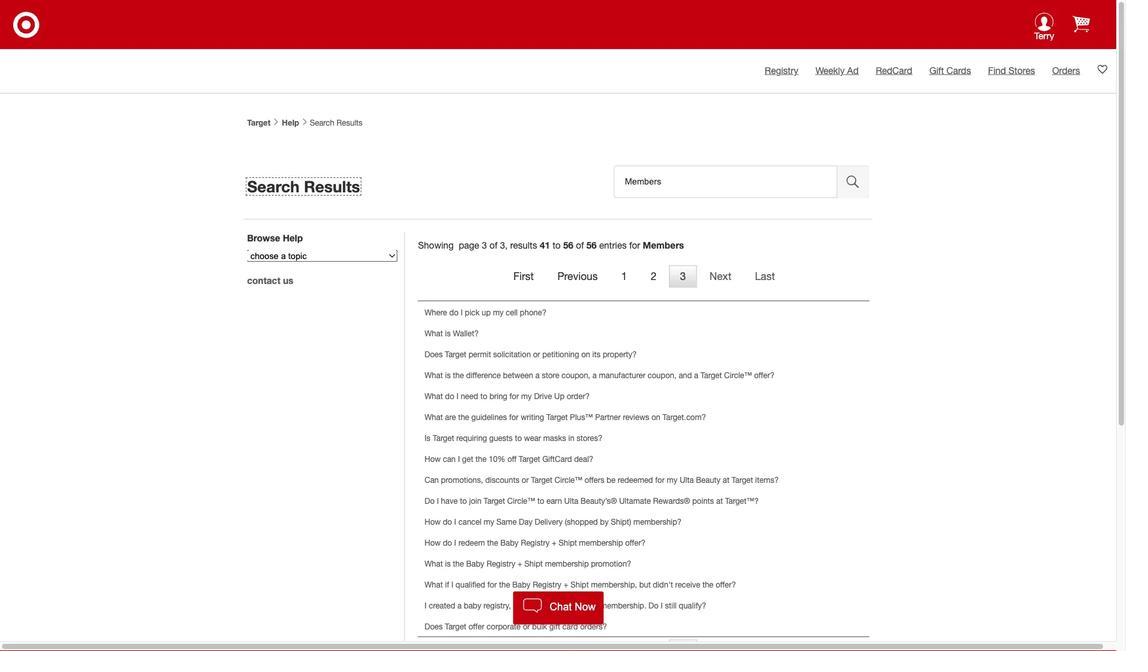 Task type: describe. For each thing, give the bounding box(es) containing it.
what are the guidelines for writing target plus™ partner reviews on target.com?
[[425, 413, 706, 422]]

to left join
[[460, 497, 467, 506]]

1 vertical spatial baby
[[466, 560, 485, 569]]

1 horizontal spatial circle™
[[555, 476, 583, 485]]

receive
[[675, 581, 700, 590]]

0 horizontal spatial but
[[513, 602, 525, 611]]

i for redeem
[[454, 539, 456, 548]]

do for redeem
[[443, 539, 452, 548]]

cell
[[506, 308, 518, 317]]

the up qualified
[[453, 560, 464, 569]]

1 vertical spatial search results
[[247, 177, 360, 196]]

2
[[651, 271, 657, 283]]

promotions,
[[441, 476, 483, 485]]

what is wallet?
[[425, 329, 479, 338]]

join
[[469, 497, 482, 506]]

what is the baby registry + shipt membership promotion? link
[[425, 560, 631, 569]]

is
[[425, 434, 431, 443]]

to right need
[[480, 392, 487, 401]]

0 vertical spatial results
[[337, 118, 363, 127]]

1 horizontal spatial on
[[652, 413, 661, 422]]

3 link
[[669, 266, 697, 288]]

1 vertical spatial help
[[283, 233, 303, 244]]

registry,
[[484, 602, 511, 611]]

can promotions, discounts or target circle™ offers be redeemed for my ulta beauty at target items?
[[425, 476, 779, 485]]

weekly
[[816, 65, 845, 76]]

get
[[462, 455, 473, 464]]

do for pick
[[449, 308, 459, 317]]

shipt down (shopped
[[559, 539, 577, 548]]

is target requiring guests to wear masks in stores?
[[425, 434, 603, 443]]

first link
[[502, 266, 545, 288]]

is for what is the difference between a store coupon, a manufacturer coupon, and a target circle™ offer?
[[445, 371, 451, 380]]

what do i need to bring for my drive up order? link
[[425, 392, 590, 401]]

how can i get the 10% off target giftcard deal?
[[425, 455, 593, 464]]

a left store
[[535, 371, 540, 380]]

(shopped
[[565, 518, 598, 527]]

phone?
[[520, 308, 547, 317]]

the right redeem
[[487, 539, 498, 548]]

wear
[[524, 434, 541, 443]]

redcard
[[876, 65, 913, 76]]

is for what is the baby registry + shipt membership promotion?
[[445, 560, 451, 569]]

can
[[425, 476, 439, 485]]

store
[[542, 371, 560, 380]]

i down 'can'
[[437, 497, 439, 506]]

0 horizontal spatial circle™
[[507, 497, 535, 506]]

for left writing
[[509, 413, 519, 422]]

a right chat
[[574, 602, 578, 611]]

target right off
[[519, 455, 540, 464]]

i created a baby registry, but already have a shipt membership. do i still qualify? link
[[425, 602, 706, 611]]

to right 41
[[553, 240, 561, 251]]

cards
[[947, 65, 971, 76]]

1 vertical spatial or
[[522, 476, 529, 485]]

how do i redeem the baby registry + shipt membership offer?
[[425, 539, 646, 548]]

already
[[527, 602, 553, 611]]

membership?
[[634, 518, 682, 527]]

manufacturer
[[599, 371, 646, 380]]

target right join
[[484, 497, 505, 506]]

shipt down how do i redeem the baby registry + shipt membership offer? link
[[525, 560, 543, 569]]

permit
[[469, 350, 491, 359]]

the right the are
[[458, 413, 469, 422]]

target down up
[[547, 413, 568, 422]]

1
[[622, 271, 627, 283]]

giftcard
[[543, 455, 572, 464]]

2 of from the left
[[576, 240, 584, 251]]

difference
[[466, 371, 501, 380]]

2 horizontal spatial circle™
[[724, 371, 752, 380]]

wallet?
[[453, 329, 479, 338]]

search help text field
[[614, 166, 838, 198]]

rewards®
[[653, 497, 690, 506]]

baby
[[464, 602, 481, 611]]

drive
[[534, 392, 552, 401]]

the up need
[[453, 371, 464, 380]]

is target requiring guests to wear masks in stores? link
[[425, 434, 603, 443]]

next
[[710, 271, 732, 283]]

favorites image
[[1098, 64, 1108, 74]]

terry
[[1035, 30, 1054, 41]]

where
[[425, 308, 447, 317]]

does for does target offer corporate or bulk gift card orders?
[[425, 623, 443, 632]]

i for need
[[457, 392, 459, 401]]

property?
[[603, 350, 637, 359]]

petitioning
[[543, 350, 579, 359]]

target™?
[[725, 497, 759, 506]]

2 link
[[640, 266, 668, 288]]

registry down how do i redeem the baby registry + shipt membership offer? link
[[487, 560, 516, 569]]

0 vertical spatial membership
[[579, 539, 623, 548]]

is for what is wallet?
[[445, 329, 451, 338]]

offer? for receive
[[716, 581, 736, 590]]

for right entries
[[629, 240, 640, 251]]

for right bring
[[510, 392, 519, 401]]

what for what is the baby registry + shipt membership promotion?
[[425, 560, 443, 569]]

orders link
[[1052, 65, 1080, 76]]

what for what if i qualified for the baby registry + shipt membership, but didn't receive the offer?
[[425, 581, 443, 590]]

contact
[[247, 275, 281, 286]]

0 vertical spatial ulta
[[680, 476, 694, 485]]

stores
[[1009, 65, 1035, 76]]

1 56 from the left
[[563, 240, 574, 251]]

ad
[[847, 65, 859, 76]]

what is wallet? link
[[425, 329, 479, 338]]

reviews
[[623, 413, 650, 422]]

1 horizontal spatial but
[[639, 581, 651, 590]]

what for what are the guidelines for writing target plus™ partner reviews on target.com?
[[425, 413, 443, 422]]

registry left the weekly
[[765, 65, 799, 76]]

offer? for target
[[754, 371, 775, 380]]

last link
[[744, 266, 786, 288]]

bulk
[[532, 623, 547, 632]]

partner
[[595, 413, 621, 422]]

0 vertical spatial on
[[582, 350, 590, 359]]

how for how do i redeem the baby registry + shipt membership offer?
[[425, 539, 441, 548]]

does target permit solicitation or petitioning on its property?
[[425, 350, 637, 359]]

2 56 from the left
[[587, 240, 597, 251]]

0 vertical spatial help
[[282, 118, 299, 127]]

beauty
[[696, 476, 721, 485]]

plus™
[[570, 413, 593, 422]]

0 horizontal spatial 3
[[482, 240, 487, 251]]

beauty's®
[[581, 497, 617, 506]]

last
[[755, 271, 775, 283]]

i for qualified
[[451, 581, 454, 590]]

1 of from the left
[[490, 240, 498, 251]]

membership,
[[591, 581, 637, 590]]

41
[[540, 240, 550, 251]]

chat now link
[[513, 592, 604, 625]]

target down what is wallet? link
[[445, 350, 467, 359]]

0 horizontal spatial search
[[247, 177, 300, 196]]

page
[[459, 240, 479, 251]]

the right receive
[[703, 581, 714, 590]]

registry link
[[765, 65, 799, 76]]

target right and
[[701, 371, 722, 380]]

next link
[[699, 266, 743, 288]]

created
[[429, 602, 455, 611]]

points
[[693, 497, 714, 506]]

0 horizontal spatial ulta
[[564, 497, 579, 506]]

weekly ad link
[[816, 65, 859, 76]]

redcard link
[[876, 65, 913, 76]]

1 vertical spatial do
[[649, 602, 659, 611]]

offers
[[585, 476, 605, 485]]

need
[[461, 392, 478, 401]]

order?
[[567, 392, 590, 401]]

what is the baby registry + shipt membership promotion?
[[425, 560, 631, 569]]

orders?
[[580, 623, 607, 632]]

2 horizontal spatial +
[[564, 581, 569, 590]]

the right get
[[476, 455, 487, 464]]

for up registry,
[[488, 581, 497, 590]]

what for what is wallet?
[[425, 329, 443, 338]]

10%
[[489, 455, 505, 464]]

items?
[[755, 476, 779, 485]]



Task type: vqa. For each thing, say whether or not it's contained in the screenshot.
Circle™ to the middle
yes



Task type: locate. For each thing, give the bounding box(es) containing it.
do left 'still'
[[649, 602, 659, 611]]

+ up i created a baby registry, but already have a shipt membership. do i still qualify? link
[[564, 581, 569, 590]]

deal?
[[574, 455, 593, 464]]

the up registry,
[[499, 581, 510, 590]]

i left 'still'
[[661, 602, 663, 611]]

are
[[445, 413, 456, 422]]

have
[[441, 497, 458, 506], [555, 602, 571, 611]]

do left need
[[445, 392, 454, 401]]

membership up what if i qualified for the baby registry + shipt membership, but didn't receive the offer? "link"
[[545, 560, 589, 569]]

a down its
[[593, 371, 597, 380]]

can promotions, discounts or target circle™ offers be redeemed for my ulta beauty at target items? link
[[425, 476, 779, 485]]

1 vertical spatial have
[[555, 602, 571, 611]]

my right up
[[493, 308, 504, 317]]

3 how from the top
[[425, 539, 441, 548]]

0 horizontal spatial have
[[441, 497, 458, 506]]

1 horizontal spatial have
[[555, 602, 571, 611]]

does
[[425, 350, 443, 359], [425, 623, 443, 632]]

target up the earn
[[531, 476, 553, 485]]

how do i redeem the baby registry + shipt membership offer? link
[[425, 539, 646, 548]]

1 vertical spatial on
[[652, 413, 661, 422]]

can
[[443, 455, 456, 464]]

2 vertical spatial circle™
[[507, 497, 535, 506]]

5 what from the top
[[425, 560, 443, 569]]

registry up already
[[533, 581, 562, 590]]

but
[[639, 581, 651, 590], [513, 602, 525, 611]]

3,
[[500, 240, 508, 251]]

or left bulk
[[523, 623, 530, 632]]

delivery
[[535, 518, 563, 527]]

card
[[563, 623, 578, 632]]

if
[[445, 581, 449, 590]]

2 how from the top
[[425, 518, 441, 527]]

coupon, left and
[[648, 371, 677, 380]]

icon image
[[1035, 12, 1054, 31]]

discounts
[[485, 476, 520, 485]]

how for how do i cancel my same day delivery (shopped by shipt) membership?
[[425, 518, 441, 527]]

where do i pick up my cell phone?
[[425, 308, 547, 317]]

shipt up now
[[571, 581, 589, 590]]

i
[[461, 308, 463, 317], [457, 392, 459, 401], [458, 455, 460, 464], [437, 497, 439, 506], [454, 518, 456, 527], [454, 539, 456, 548], [451, 581, 454, 590], [425, 602, 427, 611], [661, 602, 663, 611]]

+ down how do i redeem the baby registry + shipt membership offer?
[[518, 560, 522, 569]]

2 is from the top
[[445, 371, 451, 380]]

0 horizontal spatial on
[[582, 350, 590, 359]]

contact us
[[247, 275, 293, 286]]

cancel
[[459, 518, 482, 527]]

0 horizontal spatial offer?
[[625, 539, 646, 548]]

1 vertical spatial is
[[445, 371, 451, 380]]

0 vertical spatial search
[[310, 118, 334, 127]]

1 link
[[610, 266, 638, 288]]

does down created
[[425, 623, 443, 632]]

2 vertical spatial baby
[[512, 581, 531, 590]]

up
[[554, 392, 565, 401]]

how left "can"
[[425, 455, 441, 464]]

None image field
[[838, 166, 869, 198]]

i for cancel
[[454, 518, 456, 527]]

1 vertical spatial membership
[[545, 560, 589, 569]]

its
[[593, 350, 601, 359]]

does for does target permit solicitation or petitioning on its property?
[[425, 350, 443, 359]]

previous link
[[546, 266, 609, 288]]

do left redeem
[[443, 539, 452, 548]]

does target offer corporate or bulk gift card orders? link
[[425, 623, 607, 632]]

chat now
[[550, 601, 596, 613]]

i left created
[[425, 602, 427, 611]]

1 vertical spatial at
[[716, 497, 723, 506]]

to left wear
[[515, 434, 522, 443]]

1 vertical spatial +
[[518, 560, 522, 569]]

how do i cancel my same day delivery (shopped by shipt) membership? link
[[425, 518, 682, 527]]

how can i get the 10% off target giftcard deal? link
[[425, 455, 593, 464]]

0 vertical spatial does
[[425, 350, 443, 359]]

membership
[[579, 539, 623, 548], [545, 560, 589, 569]]

for
[[629, 240, 640, 251], [510, 392, 519, 401], [509, 413, 519, 422], [655, 476, 665, 485], [488, 581, 497, 590]]

1 horizontal spatial +
[[552, 539, 557, 548]]

terry link
[[1025, 12, 1064, 50]]

target
[[247, 118, 271, 127], [445, 350, 467, 359], [701, 371, 722, 380], [547, 413, 568, 422], [433, 434, 454, 443], [519, 455, 540, 464], [531, 476, 553, 485], [732, 476, 753, 485], [484, 497, 505, 506], [445, 623, 467, 632]]

search right help link
[[310, 118, 334, 127]]

0 horizontal spatial of
[[490, 240, 498, 251]]

offer?
[[754, 371, 775, 380], [625, 539, 646, 548], [716, 581, 736, 590]]

i left cancel
[[454, 518, 456, 527]]

i left get
[[458, 455, 460, 464]]

ulta left the beauty
[[680, 476, 694, 485]]

1 vertical spatial 3
[[680, 271, 686, 283]]

ulta
[[680, 476, 694, 485], [564, 497, 579, 506]]

1 how from the top
[[425, 455, 441, 464]]

0 vertical spatial have
[[441, 497, 458, 506]]

i right if
[[451, 581, 454, 590]]

gift
[[549, 623, 560, 632]]

what for what is the difference between a store coupon, a manufacturer coupon, and a target circle™ offer?
[[425, 371, 443, 380]]

0 vertical spatial 3
[[482, 240, 487, 251]]

what is the difference between a store coupon, a manufacturer coupon, and a target circle™ offer? link
[[425, 371, 775, 380]]

browse help
[[247, 233, 303, 244]]

help right browse
[[283, 233, 303, 244]]

0 horizontal spatial coupon,
[[562, 371, 591, 380]]

a right and
[[694, 371, 699, 380]]

or for corporate
[[523, 623, 530, 632]]

registry up what is the baby registry + shipt membership promotion? in the bottom of the page
[[521, 539, 550, 548]]

0 vertical spatial or
[[533, 350, 540, 359]]

my up rewards®
[[667, 476, 678, 485]]

1 vertical spatial search
[[247, 177, 300, 196]]

or
[[533, 350, 540, 359], [522, 476, 529, 485], [523, 623, 530, 632]]

on left its
[[582, 350, 590, 359]]

1 vertical spatial results
[[304, 177, 360, 196]]

target up target™?
[[732, 476, 753, 485]]

1 coupon, from the left
[[562, 371, 591, 380]]

2 vertical spatial +
[[564, 581, 569, 590]]

0 vertical spatial baby
[[501, 539, 519, 548]]

3 right page
[[482, 240, 487, 251]]

circle™ down giftcard
[[555, 476, 583, 485]]

56 left entries
[[587, 240, 597, 251]]

at
[[723, 476, 730, 485], [716, 497, 723, 506]]

search up "browse help"
[[247, 177, 300, 196]]

or right discounts
[[522, 476, 529, 485]]

what left need
[[425, 392, 443, 401]]

do
[[425, 497, 435, 506], [649, 602, 659, 611]]

the
[[453, 371, 464, 380], [458, 413, 469, 422], [476, 455, 487, 464], [487, 539, 498, 548], [453, 560, 464, 569], [499, 581, 510, 590], [703, 581, 714, 590]]

56 right 41
[[563, 240, 574, 251]]

i for get
[[458, 455, 460, 464]]

does target permit solicitation or petitioning on its property? link
[[425, 350, 637, 359]]

how do i cancel my same day delivery (shopped by shipt) membership?
[[425, 518, 682, 527]]

results
[[510, 240, 537, 251]]

members
[[643, 240, 684, 251]]

promotion?
[[591, 560, 631, 569]]

what if i qualified for the baby registry + shipt membership, but didn't receive the offer? link
[[425, 581, 736, 590]]

registry
[[765, 65, 799, 76], [521, 539, 550, 548], [487, 560, 516, 569], [533, 581, 562, 590]]

earn
[[547, 497, 562, 506]]

results
[[337, 118, 363, 127], [304, 177, 360, 196]]

showing page 3 of 3, results 41 to 56 of 56 entries for members
[[418, 240, 684, 251]]

but left didn't
[[639, 581, 651, 590]]

baby down redeem
[[466, 560, 485, 569]]

up
[[482, 308, 491, 317]]

3
[[482, 240, 487, 251], [680, 271, 686, 283]]

but left already
[[513, 602, 525, 611]]

2 does from the top
[[425, 623, 443, 632]]

a left baby
[[458, 602, 462, 611]]

4 what from the top
[[425, 413, 443, 422]]

0 vertical spatial how
[[425, 455, 441, 464]]

previous
[[558, 271, 598, 283]]

how left redeem
[[425, 539, 441, 548]]

do i have to join target circle™ to earn ulta beauty's® ultamate rewards® points at target™?
[[425, 497, 759, 506]]

first
[[514, 271, 534, 283]]

by
[[600, 518, 609, 527]]

i left pick
[[461, 308, 463, 317]]

0 vertical spatial +
[[552, 539, 557, 548]]

weekly ad
[[816, 65, 859, 76]]

2 vertical spatial is
[[445, 560, 451, 569]]

1 what from the top
[[425, 329, 443, 338]]

+ down how do i cancel my same day delivery (shopped by shipt) membership? on the bottom
[[552, 539, 557, 548]]

do i have to join target circle™ to earn ulta beauty's® ultamate rewards® points at target™? link
[[425, 497, 759, 506]]

i for pick
[[461, 308, 463, 317]]

0 horizontal spatial 56
[[563, 240, 574, 251]]

showing
[[418, 240, 454, 251]]

0 vertical spatial do
[[425, 497, 435, 506]]

where do i pick up my cell phone? link
[[425, 308, 547, 317]]

1 is from the top
[[445, 329, 451, 338]]

1 vertical spatial how
[[425, 518, 441, 527]]

1 horizontal spatial 3
[[680, 271, 686, 283]]

2 horizontal spatial offer?
[[754, 371, 775, 380]]

my
[[493, 308, 504, 317], [521, 392, 532, 401], [667, 476, 678, 485], [484, 518, 494, 527]]

1 vertical spatial offer?
[[625, 539, 646, 548]]

my left same
[[484, 518, 494, 527]]

at right the beauty
[[723, 476, 730, 485]]

target.com home image
[[13, 12, 39, 38]]

what down what is wallet? link
[[425, 371, 443, 380]]

orders
[[1052, 65, 1080, 76]]

now
[[575, 601, 596, 613]]

browse
[[247, 233, 280, 244]]

coupon, up order?
[[562, 371, 591, 380]]

to left the earn
[[537, 497, 544, 506]]

1 horizontal spatial ulta
[[680, 476, 694, 485]]

does down what is wallet? link
[[425, 350, 443, 359]]

2 vertical spatial or
[[523, 623, 530, 632]]

target left help link
[[247, 118, 271, 127]]

3 is from the top
[[445, 560, 451, 569]]

search results right help link
[[308, 118, 363, 127]]

of up previous
[[576, 240, 584, 251]]

gift cards link
[[930, 65, 971, 76]]

3 right 2
[[680, 271, 686, 283]]

for up rewards®
[[655, 476, 665, 485]]

shipt up 'orders?'
[[580, 602, 598, 611]]

1 horizontal spatial of
[[576, 240, 584, 251]]

bring
[[490, 392, 508, 401]]

circle™ up day
[[507, 497, 535, 506]]

ulta right the earn
[[564, 497, 579, 506]]

my left drive
[[521, 392, 532, 401]]

0 vertical spatial is
[[445, 329, 451, 338]]

contact us link
[[247, 275, 293, 286]]

is left wallet?
[[445, 329, 451, 338]]

2 vertical spatial how
[[425, 539, 441, 548]]

masks
[[543, 434, 566, 443]]

1 horizontal spatial coupon,
[[648, 371, 677, 380]]

guidelines
[[472, 413, 507, 422]]

membership.
[[601, 602, 647, 611]]

do for cancel
[[443, 518, 452, 527]]

be
[[607, 476, 616, 485]]

1 vertical spatial but
[[513, 602, 525, 611]]

what up created
[[425, 560, 443, 569]]

1 horizontal spatial do
[[649, 602, 659, 611]]

writing
[[521, 413, 544, 422]]

1 horizontal spatial offer?
[[716, 581, 736, 590]]

6 what from the top
[[425, 581, 443, 590]]

0 vertical spatial but
[[639, 581, 651, 590]]

do for need
[[445, 392, 454, 401]]

what left if
[[425, 581, 443, 590]]

what down "where" on the top left of page
[[425, 329, 443, 338]]

0 vertical spatial at
[[723, 476, 730, 485]]

help right target link
[[282, 118, 299, 127]]

2 what from the top
[[425, 371, 443, 380]]

of left 3,
[[490, 240, 498, 251]]

56
[[563, 240, 574, 251], [587, 240, 597, 251]]

1 does from the top
[[425, 350, 443, 359]]

0 horizontal spatial +
[[518, 560, 522, 569]]

redeemed
[[618, 476, 653, 485]]

1 vertical spatial ulta
[[564, 497, 579, 506]]

how for how can i get the 10% off target giftcard deal?
[[425, 455, 441, 464]]

0 horizontal spatial do
[[425, 497, 435, 506]]

on
[[582, 350, 590, 359], [652, 413, 661, 422]]

search results up "browse help"
[[247, 177, 360, 196]]

what left the are
[[425, 413, 443, 422]]

on right reviews
[[652, 413, 661, 422]]

corporate
[[487, 623, 521, 632]]

do right "where" on the top left of page
[[449, 308, 459, 317]]

do down 'can'
[[425, 497, 435, 506]]

or left the petitioning
[[533, 350, 540, 359]]

2 vertical spatial offer?
[[716, 581, 736, 590]]

0 vertical spatial search results
[[308, 118, 363, 127]]

0 vertical spatial offer?
[[754, 371, 775, 380]]

3 what from the top
[[425, 392, 443, 401]]

or for solicitation
[[533, 350, 540, 359]]

2 coupon, from the left
[[648, 371, 677, 380]]

day
[[519, 518, 533, 527]]

target right is
[[433, 434, 454, 443]]

target left offer
[[445, 623, 467, 632]]

1 vertical spatial circle™
[[555, 476, 583, 485]]

circle™ right and
[[724, 371, 752, 380]]

1 horizontal spatial search
[[310, 118, 334, 127]]

how
[[425, 455, 441, 464], [425, 518, 441, 527], [425, 539, 441, 548]]

how left cancel
[[425, 518, 441, 527]]

baby down same
[[501, 539, 519, 548]]

1 vertical spatial does
[[425, 623, 443, 632]]

do left cancel
[[443, 518, 452, 527]]

1 horizontal spatial 56
[[587, 240, 597, 251]]

is up if
[[445, 560, 451, 569]]

at right points
[[716, 497, 723, 506]]

my target.com shopping cart image
[[1073, 15, 1090, 33]]

0 vertical spatial circle™
[[724, 371, 752, 380]]

i left need
[[457, 392, 459, 401]]

what for what do i need to bring for my drive up order?
[[425, 392, 443, 401]]



